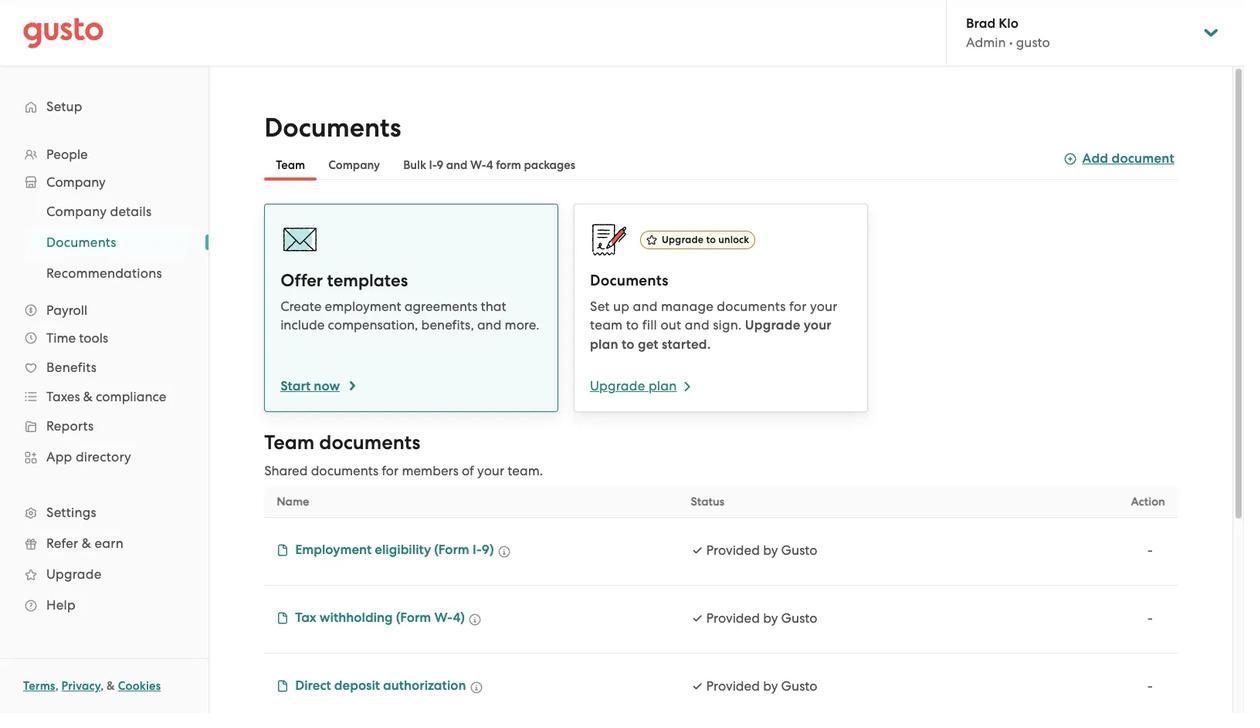 Task type: locate. For each thing, give the bounding box(es) containing it.
tax withholding (form w-4) link
[[277, 610, 465, 629]]

module__icon___go7vc image down name
[[277, 545, 289, 557]]

module__icon___go7vc image inside the direct deposit authorization link
[[277, 681, 289, 693]]

benefits,
[[422, 318, 474, 333]]

setup link
[[15, 93, 193, 121]]

1 vertical spatial i-
[[473, 542, 482, 559]]

(form inside tax withholding (form w-4) link
[[396, 610, 431, 627]]

employment eligibility (form i-9)
[[295, 542, 494, 559]]

1 - from the top
[[1148, 543, 1154, 559]]

1 horizontal spatial w-
[[470, 158, 487, 172]]

4
[[487, 158, 493, 172]]

terms link
[[23, 680, 55, 694]]

3 by from the top
[[764, 679, 778, 695]]

plan down get on the top right
[[649, 379, 677, 394]]

manage
[[661, 299, 714, 314]]

direct
[[295, 678, 331, 695]]

your
[[811, 299, 838, 314], [804, 318, 832, 334], [478, 464, 505, 479]]

fill
[[643, 318, 658, 333]]

app directory
[[46, 450, 131, 465]]

1 vertical spatial provided by gusto
[[707, 611, 818, 627]]

2 list from the top
[[0, 196, 209, 289]]

team
[[590, 318, 623, 333]]

upgrade your plan to get started.
[[590, 318, 832, 353]]

module__icon___go7vc image
[[277, 545, 289, 557], [498, 546, 511, 559], [277, 613, 289, 625], [469, 614, 481, 627], [277, 681, 289, 693], [470, 682, 483, 695]]

upgrade down refer & earn
[[46, 567, 102, 583]]

documents
[[717, 299, 786, 314], [319, 431, 421, 455], [311, 464, 379, 479]]

module__icon___go7vc image left direct
[[277, 681, 289, 693]]

0 horizontal spatial plan
[[590, 337, 619, 353]]

1 vertical spatial documents
[[46, 235, 116, 250]]

0 horizontal spatial documents
[[46, 235, 116, 250]]

w- inside button
[[470, 158, 487, 172]]

for
[[790, 299, 807, 314], [382, 464, 399, 479]]

0 horizontal spatial ,
[[55, 680, 59, 694]]

, left cookies button
[[101, 680, 104, 694]]

i-
[[429, 158, 437, 172], [473, 542, 482, 559]]

plan
[[590, 337, 619, 353], [649, 379, 677, 394]]

help
[[46, 598, 76, 614]]

1 horizontal spatial for
[[790, 299, 807, 314]]

4)
[[453, 610, 465, 627]]

2 vertical spatial provided
[[707, 679, 760, 695]]

w- up authorization
[[435, 610, 453, 627]]

and inside the create employment agreements that include compensation, benefits, and more.
[[477, 318, 502, 333]]

documents down team documents
[[311, 464, 379, 479]]

time tools
[[46, 331, 108, 346]]

1 , from the left
[[55, 680, 59, 694]]

2 vertical spatial provided by gusto
[[707, 679, 818, 695]]

list
[[0, 141, 209, 621], [0, 196, 209, 289]]

1 vertical spatial company
[[46, 175, 106, 190]]

upgrade for to
[[662, 234, 704, 246]]

(form for w-
[[396, 610, 431, 627]]

company details
[[46, 204, 152, 219]]

documents inside documents link
[[46, 235, 116, 250]]

0 vertical spatial plan
[[590, 337, 619, 353]]

w-
[[470, 158, 487, 172], [435, 610, 453, 627]]

- for 4)
[[1148, 611, 1154, 627]]

module__icon___go7vc image inside tax withholding (form w-4) link
[[277, 613, 289, 625]]

team for team documents
[[264, 431, 315, 455]]

more.
[[505, 318, 540, 333]]

team up shared
[[264, 431, 315, 455]]

terms
[[23, 680, 55, 694]]

team inside button
[[276, 158, 305, 172]]

company left bulk
[[328, 158, 380, 172]]

of
[[462, 464, 474, 479]]

2 vertical spatial &
[[107, 680, 115, 694]]

your inside 'upgrade your plan to get started.'
[[804, 318, 832, 334]]

upgrade inside 'upgrade your plan to get started.'
[[745, 318, 801, 334]]

module__icon___go7vc image inside employment eligibility (form i-9) link
[[277, 545, 289, 557]]

2 vertical spatial -
[[1148, 679, 1154, 695]]

,
[[55, 680, 59, 694], [101, 680, 104, 694]]

company for company button
[[328, 158, 380, 172]]

for inside set up and manage documents for your team to fill out and sign.
[[790, 299, 807, 314]]

upgrade for plan
[[590, 379, 646, 394]]

1 provided from the top
[[707, 543, 760, 559]]

1 vertical spatial (form
[[396, 610, 431, 627]]

gusto navigation element
[[0, 66, 209, 646]]

2 provided by gusto from the top
[[707, 611, 818, 627]]

documents up shared documents for members of your team.
[[319, 431, 421, 455]]

upgrade right sign.
[[745, 318, 801, 334]]

0 vertical spatial &
[[83, 389, 93, 405]]

0 vertical spatial company
[[328, 158, 380, 172]]

start now
[[281, 379, 340, 395]]

0 vertical spatial documents
[[264, 112, 401, 144]]

(form
[[434, 542, 470, 559], [396, 610, 431, 627]]

1 vertical spatial team
[[264, 431, 315, 455]]

provided by gusto for 4)
[[707, 611, 818, 627]]

1 vertical spatial to
[[626, 318, 639, 333]]

team left company button
[[276, 158, 305, 172]]

0 vertical spatial provided
[[707, 543, 760, 559]]

company inside dropdown button
[[46, 175, 106, 190]]

2 horizontal spatial documents
[[590, 272, 669, 290]]

to left get on the top right
[[622, 337, 635, 353]]

2 vertical spatial documents
[[311, 464, 379, 479]]

cookies
[[118, 680, 161, 694]]

0 vertical spatial -
[[1148, 543, 1154, 559]]

1 horizontal spatial (form
[[434, 542, 470, 559]]

0 vertical spatial i-
[[429, 158, 437, 172]]

app directory link
[[15, 444, 193, 471]]

, left privacy
[[55, 680, 59, 694]]

& inside dropdown button
[[83, 389, 93, 405]]

0 vertical spatial team
[[276, 158, 305, 172]]

by for 9)
[[764, 543, 778, 559]]

company inside button
[[328, 158, 380, 172]]

documents for team documents
[[319, 431, 421, 455]]

plan down team
[[590, 337, 619, 353]]

to
[[707, 234, 716, 246], [626, 318, 639, 333], [622, 337, 635, 353]]

payroll button
[[15, 297, 193, 325]]

0 vertical spatial your
[[811, 299, 838, 314]]

(form left 4)
[[396, 610, 431, 627]]

and down that
[[477, 318, 502, 333]]

1 horizontal spatial ,
[[101, 680, 104, 694]]

create employment agreements that include compensation, benefits, and more.
[[281, 299, 540, 333]]

2 vertical spatial to
[[622, 337, 635, 353]]

& right "taxes"
[[83, 389, 93, 405]]

3 provided from the top
[[707, 679, 760, 695]]

documents down company details
[[46, 235, 116, 250]]

set up and manage documents for your team to fill out and sign.
[[590, 299, 838, 333]]

documents up sign.
[[717, 299, 786, 314]]

brad klo admin • gusto
[[967, 15, 1051, 50]]

2 vertical spatial your
[[478, 464, 505, 479]]

documents up company button
[[264, 112, 401, 144]]

provided by gusto for 9)
[[707, 543, 818, 559]]

upgrade to unlock
[[662, 234, 750, 246]]

i- right eligibility
[[473, 542, 482, 559]]

members
[[402, 464, 459, 479]]

1 horizontal spatial documents
[[264, 112, 401, 144]]

gusto for 9)
[[782, 543, 818, 559]]

(form left 9)
[[434, 542, 470, 559]]

1 vertical spatial plan
[[649, 379, 677, 394]]

1 vertical spatial for
[[382, 464, 399, 479]]

1 vertical spatial documents
[[319, 431, 421, 455]]

0 vertical spatial for
[[790, 299, 807, 314]]

company
[[328, 158, 380, 172], [46, 175, 106, 190], [46, 204, 107, 219]]

company button
[[317, 150, 392, 181]]

upgrade down get on the top right
[[590, 379, 646, 394]]

0 horizontal spatial w-
[[435, 610, 453, 627]]

name
[[277, 495, 309, 509]]

1 vertical spatial by
[[764, 611, 778, 627]]

2 vertical spatial company
[[46, 204, 107, 219]]

0 vertical spatial w-
[[470, 158, 487, 172]]

documents up up
[[590, 272, 669, 290]]

company button
[[15, 168, 193, 196]]

2 - from the top
[[1148, 611, 1154, 627]]

templates
[[327, 270, 408, 291]]

list containing people
[[0, 141, 209, 621]]

1 provided by gusto from the top
[[707, 543, 818, 559]]

1 vertical spatial your
[[804, 318, 832, 334]]

taxes & compliance
[[46, 389, 166, 405]]

up
[[614, 299, 630, 314]]

and right 9
[[446, 158, 468, 172]]

company down the people
[[46, 175, 106, 190]]

(form inside employment eligibility (form i-9) link
[[434, 542, 470, 559]]

module__icon___go7vc image left 'tax'
[[277, 613, 289, 625]]

1 gusto from the top
[[782, 543, 818, 559]]

& left earn
[[82, 536, 91, 552]]

2 provided from the top
[[707, 611, 760, 627]]

brad
[[967, 15, 996, 32]]

& for earn
[[82, 536, 91, 552]]

w- left form
[[470, 158, 487, 172]]

& for compliance
[[83, 389, 93, 405]]

list containing company details
[[0, 196, 209, 289]]

terms , privacy , & cookies
[[23, 680, 161, 694]]

recommendations
[[46, 266, 162, 281]]

2 by from the top
[[764, 611, 778, 627]]

0 vertical spatial gusto
[[782, 543, 818, 559]]

0 vertical spatial (form
[[434, 542, 470, 559]]

team
[[276, 158, 305, 172], [264, 431, 315, 455]]

setup
[[46, 99, 82, 114]]

2 vertical spatial documents
[[590, 272, 669, 290]]

withholding
[[320, 610, 393, 627]]

upgrade left unlock
[[662, 234, 704, 246]]

2 vertical spatial by
[[764, 679, 778, 695]]

direct deposit authorization
[[295, 678, 466, 695]]

0 vertical spatial provided by gusto
[[707, 543, 818, 559]]

0 vertical spatial documents
[[717, 299, 786, 314]]

1 list from the top
[[0, 141, 209, 621]]

1 vertical spatial provided
[[707, 611, 760, 627]]

1 vertical spatial gusto
[[782, 611, 818, 627]]

2 gusto from the top
[[782, 611, 818, 627]]

employment
[[325, 299, 402, 314]]

2 vertical spatial gusto
[[782, 679, 818, 695]]

1 by from the top
[[764, 543, 778, 559]]

upgrade
[[662, 234, 704, 246], [745, 318, 801, 334], [590, 379, 646, 394], [46, 567, 102, 583]]

i- right bulk
[[429, 158, 437, 172]]

authorization
[[383, 678, 466, 695]]

&
[[83, 389, 93, 405], [82, 536, 91, 552], [107, 680, 115, 694]]

0 vertical spatial by
[[764, 543, 778, 559]]

tax withholding (form w-4)
[[295, 610, 465, 627]]

taxes
[[46, 389, 80, 405]]

taxes & compliance button
[[15, 383, 193, 411]]

1 vertical spatial -
[[1148, 611, 1154, 627]]

0 horizontal spatial i-
[[429, 158, 437, 172]]

0 horizontal spatial for
[[382, 464, 399, 479]]

to left 'fill' at the right of page
[[626, 318, 639, 333]]

module__icon___go7vc image right 4)
[[469, 614, 481, 627]]

1 horizontal spatial i-
[[473, 542, 482, 559]]

and up 'fill' at the right of page
[[633, 299, 658, 314]]

9)
[[482, 542, 494, 559]]

time
[[46, 331, 76, 346]]

0 horizontal spatial (form
[[396, 610, 431, 627]]

provided
[[707, 543, 760, 559], [707, 611, 760, 627], [707, 679, 760, 695]]

offer templates
[[281, 270, 408, 291]]

2 , from the left
[[101, 680, 104, 694]]

reports link
[[15, 413, 193, 440]]

& left cookies
[[107, 680, 115, 694]]

by
[[764, 543, 778, 559], [764, 611, 778, 627], [764, 679, 778, 695]]

packages
[[524, 158, 576, 172]]

compliance
[[96, 389, 166, 405]]

to left unlock
[[707, 234, 716, 246]]

company down company dropdown button
[[46, 204, 107, 219]]

1 vertical spatial &
[[82, 536, 91, 552]]



Task type: describe. For each thing, give the bounding box(es) containing it.
create
[[281, 299, 322, 314]]

provided for 9)
[[707, 543, 760, 559]]

out
[[661, 318, 682, 333]]

your inside set up and manage documents for your team to fill out and sign.
[[811, 299, 838, 314]]

include
[[281, 318, 325, 333]]

0 vertical spatial to
[[707, 234, 716, 246]]

earn
[[95, 536, 124, 552]]

klo
[[999, 15, 1019, 32]]

people
[[46, 147, 88, 162]]

company for company details
[[46, 204, 107, 219]]

employment eligibility (form i-9) link
[[277, 542, 494, 561]]

privacy
[[61, 680, 101, 694]]

upgrade plan
[[590, 379, 677, 394]]

team documents
[[264, 431, 421, 455]]

plan inside 'upgrade your plan to get started.'
[[590, 337, 619, 353]]

team for team
[[276, 158, 305, 172]]

1 vertical spatial w-
[[435, 610, 453, 627]]

3 gusto from the top
[[782, 679, 818, 695]]

gusto
[[1017, 35, 1051, 50]]

compensation,
[[328, 318, 418, 333]]

refer & earn link
[[15, 530, 193, 558]]

module__icon___go7vc image right 9)
[[498, 546, 511, 559]]

refer
[[46, 536, 78, 552]]

add
[[1083, 151, 1109, 167]]

bulk
[[403, 158, 426, 172]]

3 provided by gusto from the top
[[707, 679, 818, 695]]

get
[[638, 337, 659, 353]]

time tools button
[[15, 325, 193, 352]]

now
[[314, 379, 340, 395]]

document
[[1112, 151, 1175, 167]]

reports
[[46, 419, 94, 434]]

people button
[[15, 141, 193, 168]]

home image
[[23, 17, 104, 48]]

details
[[110, 204, 152, 219]]

benefits link
[[15, 354, 193, 382]]

and down manage
[[685, 318, 710, 333]]

started.
[[662, 337, 711, 353]]

bulk i-9 and w-4 form packages button
[[392, 150, 587, 181]]

status
[[691, 495, 725, 509]]

1 horizontal spatial plan
[[649, 379, 677, 394]]

tax
[[295, 610, 317, 627]]

benefits
[[46, 360, 97, 376]]

privacy link
[[61, 680, 101, 694]]

3 - from the top
[[1148, 679, 1154, 695]]

shared
[[264, 464, 308, 479]]

payroll
[[46, 303, 87, 318]]

sign.
[[713, 318, 742, 333]]

provided for 4)
[[707, 611, 760, 627]]

gusto for 4)
[[782, 611, 818, 627]]

upgrade for your
[[745, 318, 801, 334]]

and inside button
[[446, 158, 468, 172]]

start
[[281, 379, 311, 395]]

team button
[[264, 150, 317, 181]]

team.
[[508, 464, 543, 479]]

(form for i-
[[434, 542, 470, 559]]

settings
[[46, 505, 97, 521]]

•
[[1010, 35, 1014, 50]]

bulk i-9 and w-4 form packages
[[403, 158, 576, 172]]

module__icon___go7vc image right authorization
[[470, 682, 483, 695]]

unlock
[[719, 234, 750, 246]]

settings link
[[15, 499, 193, 527]]

direct deposit authorization link
[[277, 678, 466, 697]]

i- inside button
[[429, 158, 437, 172]]

employment
[[295, 542, 372, 559]]

to inside set up and manage documents for your team to fill out and sign.
[[626, 318, 639, 333]]

help link
[[15, 592, 193, 620]]

cookies button
[[118, 678, 161, 696]]

company details link
[[28, 198, 193, 226]]

set
[[590, 299, 610, 314]]

documents inside set up and manage documents for your team to fill out and sign.
[[717, 299, 786, 314]]

upgrade inside upgrade link
[[46, 567, 102, 583]]

refer & earn
[[46, 536, 124, 552]]

offer
[[281, 270, 323, 291]]

by for 4)
[[764, 611, 778, 627]]

form
[[496, 158, 521, 172]]

action
[[1132, 495, 1166, 509]]

- for 9)
[[1148, 543, 1154, 559]]

directory
[[76, 450, 131, 465]]

to inside 'upgrade your plan to get started.'
[[622, 337, 635, 353]]

admin
[[967, 35, 1006, 50]]

tools
[[79, 331, 108, 346]]

documents for shared documents for members of your team.
[[311, 464, 379, 479]]

upgrade link
[[15, 561, 193, 589]]

recommendations link
[[28, 260, 193, 287]]

9
[[437, 158, 444, 172]]

deposit
[[334, 678, 380, 695]]

that
[[481, 299, 507, 314]]

documents link
[[28, 229, 193, 257]]

eligibility
[[375, 542, 431, 559]]

agreements
[[405, 299, 478, 314]]



Task type: vqa. For each thing, say whether or not it's contained in the screenshot.
compensation,
yes



